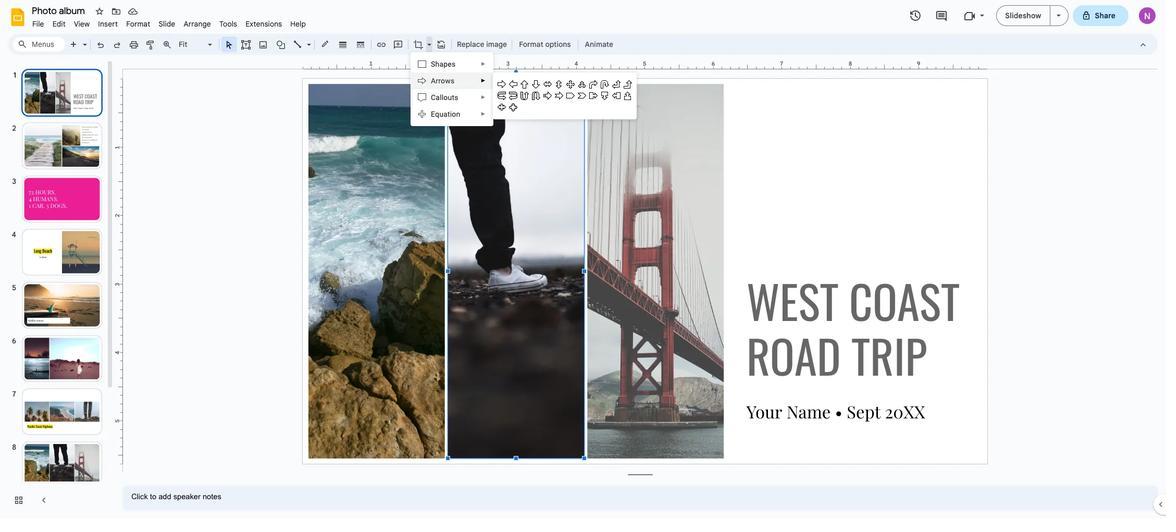 Task type: locate. For each thing, give the bounding box(es) containing it.
replace image
[[457, 40, 507, 49]]

replace
[[457, 40, 485, 49]]

e quation
[[431, 110, 461, 118]]

callouts c element
[[431, 93, 462, 102]]

up-down arrow image
[[554, 79, 565, 90]]

image
[[487, 40, 507, 49]]

► left right arrow icon
[[481, 78, 486, 83]]

border color: transparent image
[[319, 37, 331, 51]]

2 row from the top
[[496, 90, 634, 102]]

right arrow callout image
[[588, 90, 600, 102]]

0 vertical spatial format
[[126, 19, 150, 29]]

application
[[0, 0, 1167, 519]]

format options
[[519, 40, 571, 49]]

4 ► from the top
[[481, 111, 486, 117]]

share button
[[1073, 5, 1129, 26]]

main toolbar
[[38, 0, 619, 461]]

a
[[431, 77, 436, 85]]

Menus field
[[13, 37, 65, 52]]

edit
[[52, 19, 66, 29]]

edit menu item
[[48, 18, 70, 30]]

slideshow button
[[997, 5, 1051, 26]]

format for format options
[[519, 40, 544, 49]]

navigation
[[0, 59, 115, 519]]

left-right-up arrow image
[[577, 79, 588, 90]]

format
[[126, 19, 150, 29], [519, 40, 544, 49]]

format left options
[[519, 40, 544, 49]]

left-up arrow image
[[611, 79, 623, 90]]

animate button
[[581, 37, 618, 52]]

rrows
[[436, 77, 455, 85]]

arrange
[[184, 19, 211, 29]]

bent-up arrow image
[[623, 79, 634, 90]]

curved up arrow image
[[519, 90, 531, 102]]

► for allouts
[[481, 94, 486, 100]]

shapes s element
[[431, 60, 459, 68]]

► left curved right arrow image
[[481, 94, 486, 100]]

allouts
[[436, 93, 459, 102]]

► left "left-right arrow callout" image
[[481, 111, 486, 117]]

2 ► from the top
[[481, 78, 486, 83]]

new slide with layout image
[[80, 38, 87, 41]]

3 row from the top
[[496, 102, 634, 113]]

slide menu item
[[155, 18, 180, 30]]

menu
[[411, 52, 494, 126]]

tools
[[219, 19, 237, 29]]

format for format
[[126, 19, 150, 29]]

1 horizontal spatial format
[[519, 40, 544, 49]]

► down replace image
[[481, 61, 486, 67]]

menu containing s
[[411, 52, 494, 126]]

3 ► from the top
[[481, 94, 486, 100]]

► for rrows
[[481, 78, 486, 83]]

►
[[481, 61, 486, 67], [481, 78, 486, 83], [481, 94, 486, 100], [481, 111, 486, 117]]

tools menu item
[[215, 18, 241, 30]]

0 horizontal spatial format
[[126, 19, 150, 29]]

format left slide menu item
[[126, 19, 150, 29]]

replace image button
[[454, 37, 510, 52]]

help
[[291, 19, 306, 29]]

pentagon image
[[565, 90, 577, 102]]

1 ► from the top
[[481, 61, 486, 67]]

a rrows
[[431, 77, 455, 85]]

row
[[496, 79, 634, 90], [496, 90, 634, 102], [496, 102, 634, 113]]

format inside button
[[519, 40, 544, 49]]

up arrow callout image
[[623, 90, 634, 102]]

file
[[32, 19, 44, 29]]

menu bar
[[28, 14, 310, 31]]

quad arrow image
[[565, 79, 577, 90]]

quation
[[435, 110, 461, 118]]

format inside menu item
[[126, 19, 150, 29]]

menu bar inside menu bar banner
[[28, 14, 310, 31]]

down arrow image
[[531, 79, 542, 90]]

left-right arrow image
[[542, 79, 554, 90]]

right arrow image
[[496, 79, 508, 90]]

► for quation
[[481, 111, 486, 117]]

menu bar containing file
[[28, 14, 310, 31]]

presentation options image
[[1057, 15, 1061, 17]]

format menu item
[[122, 18, 155, 30]]

arrange menu item
[[180, 18, 215, 30]]

► for hapes
[[481, 61, 486, 67]]

format options button
[[515, 37, 576, 52]]

1 vertical spatial format
[[519, 40, 544, 49]]

notched right arrow image
[[554, 90, 565, 102]]

c allouts
[[431, 93, 459, 102]]



Task type: vqa. For each thing, say whether or not it's contained in the screenshot.


Task type: describe. For each thing, give the bounding box(es) containing it.
c
[[431, 93, 436, 102]]

bent arrow image
[[588, 79, 600, 90]]

u-turn arrow image
[[600, 79, 611, 90]]

insert image image
[[257, 37, 269, 52]]

quad arrow callout image
[[508, 102, 519, 113]]

options
[[546, 40, 571, 49]]

curved down arrow image
[[531, 90, 542, 102]]

view
[[74, 19, 90, 29]]

border dash option
[[355, 37, 367, 52]]

application containing slideshow
[[0, 0, 1167, 519]]

up arrow image
[[519, 79, 531, 90]]

chevron image
[[577, 90, 588, 102]]

shape image
[[275, 37, 287, 52]]

share
[[1096, 11, 1116, 20]]

1 row from the top
[[496, 79, 634, 90]]

file menu item
[[28, 18, 48, 30]]

striped right arrow image
[[542, 90, 554, 102]]

view menu item
[[70, 18, 94, 30]]

s hapes
[[431, 60, 456, 68]]

menu bar banner
[[0, 0, 1167, 519]]

slide
[[159, 19, 175, 29]]

slideshow
[[1006, 11, 1042, 20]]

border weight option
[[337, 37, 349, 52]]

Star checkbox
[[92, 4, 107, 19]]

curved right arrow image
[[496, 90, 508, 102]]

arrows a element
[[431, 77, 458, 85]]

Rename text field
[[28, 4, 91, 17]]

curved left arrow image
[[508, 90, 519, 102]]

down arrow callout image
[[600, 90, 611, 102]]

left arrow callout image
[[611, 90, 623, 102]]

s
[[431, 60, 436, 68]]

e
[[431, 110, 435, 118]]

insert menu item
[[94, 18, 122, 30]]

left-right arrow callout image
[[496, 102, 508, 113]]

equation e element
[[431, 110, 464, 118]]

extensions menu item
[[241, 18, 286, 30]]

Zoom text field
[[177, 37, 206, 52]]

animate
[[585, 40, 614, 49]]

insert
[[98, 19, 118, 29]]

Zoom field
[[176, 37, 217, 52]]

help menu item
[[286, 18, 310, 30]]

left arrow image
[[508, 79, 519, 90]]

extensions
[[246, 19, 282, 29]]

hapes
[[436, 60, 456, 68]]



